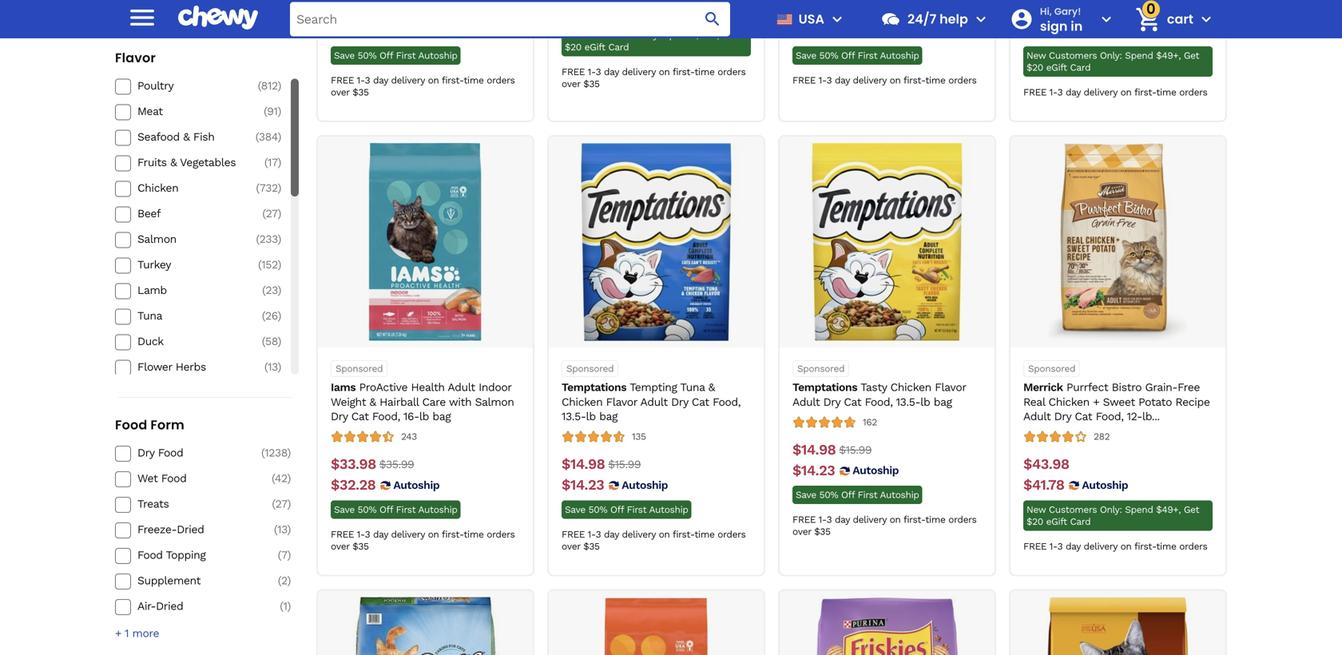 Task type: locate. For each thing, give the bounding box(es) containing it.
0 horizontal spatial bag
[[433, 410, 451, 423]]

& inside the tempting tuna & chicken flavor adult dry cat food, 13.5-lb bag
[[709, 381, 715, 394]]

) for freeze-dried
[[287, 523, 291, 536]]

0 vertical spatial only:
[[639, 29, 661, 41]]

) down "( 2 )"
[[287, 600, 291, 613]]

$59.98 text field
[[1024, 2, 1070, 19]]

first down $33.99 text field
[[396, 50, 416, 61]]

1 horizontal spatial $15.99
[[840, 443, 872, 457]]

save 50% off first autoship
[[334, 50, 458, 61], [796, 50, 920, 61], [796, 490, 920, 501], [334, 504, 458, 515], [565, 504, 689, 515]]

) down the ( 26 )
[[278, 335, 281, 348]]

air-dried
[[137, 600, 183, 613]]

adult inside the tempting tuna & chicken flavor adult dry cat food, 13.5-lb bag
[[641, 395, 668, 409]]

0 vertical spatial dried
[[177, 523, 204, 536]]

17
[[268, 156, 278, 169]]

) up 7
[[287, 523, 291, 536]]

1 for +
[[125, 627, 129, 640]]

0 vertical spatial get
[[722, 29, 738, 41]]

) for beef
[[278, 207, 281, 220]]

50% for proactive health adult indoor weight & hairball care with salmon dry cat food, 16-lb bag
[[358, 504, 377, 515]]

save
[[334, 50, 355, 61], [796, 50, 817, 61], [796, 490, 817, 501], [334, 504, 355, 515], [565, 504, 586, 515]]

Product search field
[[290, 2, 731, 36]]

1 vertical spatial card
[[1071, 62, 1091, 73]]

13.5- inside the tasty chicken flavor adult dry cat food, 13.5-lb bag
[[897, 395, 921, 409]]

243
[[401, 431, 417, 442]]

1 vertical spatial 13.5-
[[562, 410, 586, 423]]

spend for free 1-3 day delivery on first-time orders
[[1126, 50, 1154, 61]]

$15.99 text field down 162
[[840, 442, 872, 459]]

( 2 )
[[278, 574, 291, 588]]

2 horizontal spatial bag
[[934, 395, 953, 409]]

save 50% off first autoship for tempting tuna & chicken flavor adult dry cat food, 13.5-lb bag
[[565, 504, 689, 515]]

0 horizontal spatial salmon
[[137, 233, 177, 246]]

0 horizontal spatial $14.98 text field
[[562, 456, 605, 473]]

( 27 ) for treats
[[272, 498, 291, 511]]

) for salmon
[[278, 233, 281, 246]]

( for fruits & vegetables
[[264, 156, 268, 169]]

$32.99 $33.99
[[331, 2, 414, 19]]

135
[[632, 431, 646, 442]]

2 vertical spatial egift
[[1047, 516, 1068, 527]]

$33.99
[[379, 4, 414, 17]]

1 vertical spatial get
[[1185, 50, 1200, 61]]

1 horizontal spatial temptations
[[793, 381, 858, 394]]

salmon up turkey
[[137, 233, 177, 246]]

1 vertical spatial $20
[[1027, 62, 1044, 73]]

$51.99 text field
[[843, 2, 875, 19]]

$14.98 text field
[[793, 442, 836, 459], [562, 456, 605, 473]]

1 vertical spatial spend
[[1126, 50, 1154, 61]]

50% for tempting tuna & chicken flavor adult dry cat food, 13.5-lb bag
[[589, 504, 608, 515]]

$15.99 down 162
[[840, 443, 872, 457]]

new customers only: spend $49+, get $20 egift card for free 1-3 day delivery on first-time orders
[[1027, 50, 1200, 73]]

& left fish
[[183, 130, 190, 143]]

$64.99 text field
[[1073, 2, 1108, 19]]

13.5- inside the tempting tuna & chicken flavor adult dry cat food, 13.5-lb bag
[[562, 410, 586, 423]]

$15.99 down 135
[[609, 458, 641, 471]]

1 vertical spatial customers
[[1049, 50, 1098, 61]]

free 1-3 day delivery on first-time orders over $35 for tempting tuna & chicken flavor adult dry cat food, 13.5-lb bag
[[562, 529, 746, 552]]

bag inside the tempting tuna & chicken flavor adult dry cat food, 13.5-lb bag
[[600, 410, 618, 423]]

treats
[[137, 498, 169, 511]]

customers down $21.69 text field
[[587, 29, 636, 41]]

0 horizontal spatial temptations
[[562, 381, 627, 394]]

supplement link
[[137, 574, 251, 588]]

& down proactive
[[370, 395, 376, 409]]

24/7
[[908, 10, 937, 28]]

wet food
[[137, 472, 187, 485]]

menu image
[[828, 10, 847, 29]]

$20 down $56.98 text box
[[1027, 62, 1044, 73]]

1 horizontal spatial $15.99 text field
[[840, 442, 872, 459]]

freeze-dried link
[[137, 523, 251, 537]]

3 sponsored from the left
[[798, 363, 845, 375]]

( 27 ) up the ( 233 )
[[262, 207, 281, 220]]

dried inside air-dried "link"
[[156, 600, 183, 613]]

( 27 ) for beef
[[262, 207, 281, 220]]

0 vertical spatial salmon
[[137, 233, 177, 246]]

usa
[[799, 10, 825, 28]]

food up wet food
[[158, 446, 183, 460]]

1 temptations from the left
[[562, 381, 627, 394]]

) down ( 42 )
[[287, 498, 291, 511]]

0 vertical spatial 27
[[266, 207, 278, 220]]

0 vertical spatial +
[[1094, 395, 1100, 409]]

1 horizontal spatial flavor
[[606, 395, 638, 409]]

first down 135
[[627, 504, 647, 515]]

customers down the in
[[1049, 50, 1098, 61]]

real
[[1024, 395, 1046, 409]]

new customers only: spend $49+, get $20 egift card down $21.69 text field
[[565, 29, 738, 53]]

dried down supplement
[[156, 600, 183, 613]]

1 vertical spatial free 1-3 day delivery on first-time orders
[[1024, 87, 1208, 98]]

) for tuna
[[278, 309, 281, 323]]

lamb link
[[137, 283, 251, 298]]

1 horizontal spatial $14.98 text field
[[793, 442, 836, 459]]

1 horizontal spatial $14.98
[[793, 442, 836, 458]]

) for flower herbs
[[278, 361, 281, 374]]

iams proactive health adult indoor weight & hairball care with salmon dry cat food, 16-lb bag image
[[327, 143, 525, 341]]

food, inside purrfect bistro grain-free real chicken + sweet potato recipe adult dry cat food, 12-lb...
[[1096, 410, 1124, 423]]

air-
[[137, 600, 156, 613]]

1 horizontal spatial +
[[1094, 395, 1100, 409]]

732
[[260, 181, 278, 195]]

first down $35.99 text box
[[396, 504, 416, 515]]

$35.99
[[380, 458, 414, 471]]

$56.98 text field
[[1024, 23, 1070, 40]]

0 vertical spatial new
[[565, 29, 584, 41]]

salmon
[[137, 233, 177, 246], [475, 395, 514, 409]]

wet food link
[[137, 472, 251, 486]]

on
[[659, 66, 670, 77], [428, 75, 439, 86], [890, 75, 901, 86], [1121, 87, 1132, 98], [890, 515, 901, 526], [428, 529, 439, 540], [659, 529, 670, 540], [1121, 541, 1132, 552]]

free 1-3 day delivery on first-time orders down account menu icon
[[1024, 87, 1208, 98]]

free 1-3 day delivery on first-time orders up meow mix tender centers salmon & white meat chicken dry cat food, 13.5-lb bag image
[[1024, 541, 1208, 552]]

flavor
[[115, 49, 156, 67], [935, 381, 967, 394], [606, 395, 638, 409]]

$15.99 text field down 135
[[609, 456, 641, 473]]

with
[[449, 395, 472, 409]]

) up ( 152 )
[[278, 233, 281, 246]]

temptations for chicken
[[562, 381, 627, 394]]

bag inside proactive health adult indoor weight & hairball care with salmon dry cat food, 16-lb bag
[[433, 410, 451, 423]]

first for proactive health adult indoor weight & hairball care with salmon dry cat food, 16-lb bag
[[396, 504, 416, 515]]

) up '732'
[[278, 156, 281, 169]]

customers for free 1-3 day delivery on first-time orders
[[1049, 50, 1098, 61]]

sponsored up iams
[[336, 363, 383, 375]]

0 horizontal spatial 1
[[125, 627, 129, 640]]

save 50% off first autoship down 162
[[796, 490, 920, 501]]

flavor up "poultry"
[[115, 49, 156, 67]]

customers down '$41.78' text field
[[1049, 504, 1098, 515]]

1 vertical spatial +
[[115, 627, 122, 640]]

0 vertical spatial $49+,
[[695, 29, 720, 41]]

( 91 )
[[264, 105, 281, 118]]

1 vertical spatial ( 27 )
[[272, 498, 291, 511]]

24/7 help
[[908, 10, 969, 28]]

save 50% off first autoship down $35.99 text box
[[334, 504, 458, 515]]

1 vertical spatial 27
[[275, 498, 287, 511]]

0 horizontal spatial 13.5-
[[562, 410, 586, 423]]

) down ( 1238 )
[[287, 472, 291, 485]]

( 812 )
[[258, 79, 281, 92]]

customers for free 1-3 day delivery on first-time orders over $35
[[587, 29, 636, 41]]

tuna inside the tempting tuna & chicken flavor adult dry cat food, 13.5-lb bag
[[681, 381, 705, 394]]

( for beef
[[262, 207, 266, 220]]

cat inside purrfect bistro grain-free real chicken + sweet potato recipe adult dry cat food, 12-lb...
[[1075, 410, 1093, 423]]

$15.99 text field for adult
[[609, 456, 641, 473]]

0 horizontal spatial $14.23 text field
[[562, 477, 605, 494]]

) down ( 58 )
[[278, 361, 281, 374]]

iams proactive health healthy adult original with chicken dry cat food, 22-lb bag image
[[558, 597, 756, 655]]

potato
[[1139, 395, 1173, 409]]

2 horizontal spatial flavor
[[935, 381, 967, 394]]

0 vertical spatial spend
[[664, 29, 692, 41]]

27 down ( 42 )
[[275, 498, 287, 511]]

( 13 ) up 7
[[274, 523, 291, 536]]

$43.98 text field
[[1024, 456, 1070, 473]]

23
[[266, 284, 278, 297]]

get for free 1-3 day delivery on first-time orders over $35
[[722, 29, 738, 41]]

weight
[[331, 395, 366, 409]]

sponsored up merrick at the bottom of page
[[1029, 363, 1076, 375]]

$46.98 $51.99
[[793, 2, 875, 19]]

dried inside freeze-dried link
[[177, 523, 204, 536]]

27
[[266, 207, 278, 220], [275, 498, 287, 511]]

2 horizontal spatial lb
[[921, 395, 931, 409]]

chewy support image
[[881, 9, 902, 30]]

( 1238 )
[[261, 446, 291, 460]]

flavor inside the tasty chicken flavor adult dry cat food, 13.5-lb bag
[[935, 381, 967, 394]]

( 27 )
[[262, 207, 281, 220], [272, 498, 291, 511]]

0 vertical spatial tuna
[[137, 309, 162, 323]]

save for tempting tuna & chicken flavor adult dry cat food, 13.5-lb bag
[[565, 504, 586, 515]]

first down 162
[[858, 490, 878, 501]]

0 vertical spatial 13.5-
[[897, 395, 921, 409]]

0 vertical spatial ( 27 )
[[262, 207, 281, 220]]

& right tempting
[[709, 381, 715, 394]]

friskies surfin' & turfin' favorites dry cat food, 16-lb bag image
[[789, 597, 987, 655]]

chicken link
[[137, 181, 251, 195]]

new down the $17.26 text box
[[565, 29, 584, 41]]

help menu image
[[972, 10, 991, 29]]

0 horizontal spatial $14.98 $15.99
[[562, 456, 641, 473]]

0 vertical spatial free 1-3 day delivery on first-time orders
[[793, 75, 977, 86]]

1 vertical spatial new
[[1027, 50, 1047, 61]]

( for wet food
[[272, 472, 275, 485]]

egift for free 1-3 day delivery on first-time orders over $35
[[585, 41, 606, 53]]

dried for air-
[[156, 600, 183, 613]]

lb...
[[1143, 410, 1160, 423]]

menu image
[[126, 1, 158, 33]]

temptations left tempting
[[562, 381, 627, 394]]

purrfect
[[1067, 381, 1109, 394]]

1 horizontal spatial tuna
[[681, 381, 705, 394]]

0 horizontal spatial $14.23
[[562, 477, 605, 493]]

( 152 )
[[258, 258, 281, 271]]

duck link
[[137, 335, 251, 349]]

1 vertical spatial $15.99
[[609, 458, 641, 471]]

$17.26 text field
[[562, 2, 603, 19]]

first for tempting tuna & chicken flavor adult dry cat food, 13.5-lb bag
[[627, 504, 647, 515]]

$20 down '$41.78' text field
[[1027, 516, 1044, 527]]

( for air-dried
[[280, 600, 283, 613]]

$32.28 text field
[[331, 477, 376, 494]]

new
[[565, 29, 584, 41], [1027, 50, 1047, 61], [1027, 504, 1047, 515]]

13 for flower herbs
[[268, 361, 278, 374]]

0 horizontal spatial $15.99
[[609, 458, 641, 471]]

0 vertical spatial card
[[609, 41, 629, 53]]

( 13 )
[[265, 361, 281, 374], [274, 523, 291, 536]]

submit search image
[[703, 10, 723, 29]]

wet
[[137, 472, 158, 485]]

flavor right tasty
[[935, 381, 967, 394]]

first for tasty chicken flavor adult dry cat food, 13.5-lb bag
[[858, 490, 878, 501]]

$15.99 for adult
[[609, 458, 641, 471]]

) up ( 91 )
[[278, 79, 281, 92]]

save 50% off first autoship down $33.99 text field
[[334, 50, 458, 61]]

cat inside the tempting tuna & chicken flavor adult dry cat food, 13.5-lb bag
[[692, 395, 710, 409]]

free 1-3 day delivery on first-time orders over $35
[[562, 66, 746, 89], [331, 75, 515, 98], [793, 515, 977, 538], [331, 529, 515, 552], [562, 529, 746, 552]]

) up "( 17 )"
[[278, 130, 281, 143]]

$64.99
[[1073, 4, 1108, 17]]

new down '$41.78' text field
[[1027, 504, 1047, 515]]

) up ( 23 )
[[278, 258, 281, 271]]

1 vertical spatial tuna
[[681, 381, 705, 394]]

1 vertical spatial 13
[[277, 523, 287, 536]]

$32.99 text field
[[331, 2, 376, 19]]

2 vertical spatial $49+,
[[1157, 504, 1182, 515]]

1 vertical spatial only:
[[1101, 50, 1123, 61]]

delivery
[[622, 66, 656, 77], [391, 75, 425, 86], [853, 75, 887, 86], [1084, 87, 1118, 98], [853, 515, 887, 526], [391, 529, 425, 540], [622, 529, 656, 540], [1084, 541, 1118, 552]]

off for proactive health adult indoor weight & hairball care with salmon dry cat food, 16-lb bag
[[380, 504, 393, 515]]

) for duck
[[278, 335, 281, 348]]

1 sponsored from the left
[[336, 363, 383, 375]]

) down "( 812 )"
[[278, 105, 281, 118]]

sign
[[1041, 17, 1068, 35]]

2 vertical spatial free 1-3 day delivery on first-time orders
[[1024, 541, 1208, 552]]

temptations left tasty
[[793, 381, 858, 394]]

) up ( 42 )
[[287, 446, 291, 460]]

adult inside proactive health adult indoor weight & hairball care with salmon dry cat food, 16-lb bag
[[448, 381, 475, 394]]

$49+,
[[695, 29, 720, 41], [1157, 50, 1182, 61], [1157, 504, 1182, 515]]

$15.99 text field
[[840, 442, 872, 459], [609, 456, 641, 473]]

get
[[722, 29, 738, 41], [1185, 50, 1200, 61], [1185, 504, 1200, 515]]

0 vertical spatial $20
[[565, 41, 582, 53]]

( 27 ) down ( 42 )
[[272, 498, 291, 511]]

egift down $17.26 $21.69 at the top left of the page
[[585, 41, 606, 53]]

tuna
[[137, 309, 162, 323], [681, 381, 705, 394]]

chicken inside purrfect bistro grain-free real chicken + sweet potato recipe adult dry cat food, 12-lb...
[[1049, 395, 1090, 409]]

first down $51.99 text field
[[858, 50, 878, 61]]

1 vertical spatial salmon
[[475, 395, 514, 409]]

sponsored for real
[[1029, 363, 1076, 375]]

2 vertical spatial card
[[1071, 516, 1091, 527]]

1 horizontal spatial $14.98 $15.99
[[793, 442, 872, 458]]

off for tasty chicken flavor adult dry cat food, 13.5-lb bag
[[842, 490, 855, 501]]

tuna right tempting
[[681, 381, 705, 394]]

1 horizontal spatial lb
[[586, 410, 596, 423]]

day
[[604, 66, 619, 77], [373, 75, 388, 86], [835, 75, 850, 86], [1066, 87, 1081, 98], [835, 515, 850, 526], [373, 529, 388, 540], [604, 529, 619, 540], [1066, 541, 1081, 552]]

0 horizontal spatial $14.98
[[562, 456, 605, 473]]

new customers only: spend $49+, get $20 egift card down account menu icon
[[1027, 50, 1200, 73]]

2 temptations from the left
[[793, 381, 858, 394]]

) for supplement
[[287, 574, 291, 588]]

free 1-3 day delivery on first-time orders over $35 for proactive health adult indoor weight & hairball care with salmon dry cat food, 16-lb bag
[[331, 529, 515, 552]]

$35
[[584, 78, 600, 89], [353, 87, 369, 98], [815, 527, 831, 538], [353, 541, 369, 552], [584, 541, 600, 552]]

) up "( 2 )"
[[287, 549, 291, 562]]

over for tempting tuna & chicken flavor adult dry cat food, 13.5-lb bag
[[562, 541, 581, 552]]

0 vertical spatial $15.99
[[840, 443, 872, 457]]

27 for treats
[[275, 498, 287, 511]]

0 vertical spatial customers
[[587, 29, 636, 41]]

only: for free 1-3 day delivery on first-time orders
[[1101, 50, 1123, 61]]

temptations tempting tuna & chicken flavor adult dry cat food, 13.5-lb bag image
[[558, 143, 756, 341]]

food, inside the tasty chicken flavor adult dry cat food, 13.5-lb bag
[[865, 395, 893, 409]]

0 horizontal spatial flavor
[[115, 49, 156, 67]]

off
[[380, 50, 393, 61], [842, 50, 855, 61], [842, 490, 855, 501], [380, 504, 393, 515], [611, 504, 624, 515]]

card for free 1-3 day delivery on first-time orders over $35
[[609, 41, 629, 53]]

lb inside the tempting tuna & chicken flavor adult dry cat food, 13.5-lb bag
[[586, 410, 596, 423]]

free 1-3 day delivery on first-time orders down chewy support image
[[793, 75, 977, 86]]

save for proactive health adult indoor weight & hairball care with salmon dry cat food, 16-lb bag
[[334, 504, 355, 515]]

dry inside the tempting tuna & chicken flavor adult dry cat food, 13.5-lb bag
[[672, 395, 689, 409]]

tuna link
[[137, 309, 251, 323]]

flavor down tempting
[[606, 395, 638, 409]]

1 vertical spatial 1
[[125, 627, 129, 640]]

) down "( 17 )"
[[278, 181, 281, 195]]

$49+, for free 1-3 day delivery on first-time orders
[[1157, 50, 1182, 61]]

$14.23 text field for tasty chicken flavor adult dry cat food, 13.5-lb bag
[[793, 462, 836, 480]]

$14.98 $15.99 down 135
[[562, 456, 641, 473]]

dry
[[672, 395, 689, 409], [824, 395, 841, 409], [331, 410, 348, 423], [1055, 410, 1072, 423], [137, 446, 155, 460]]

Search text field
[[290, 2, 731, 36]]

$20 for free 1-3 day delivery on first-time orders
[[1027, 62, 1044, 73]]

0 vertical spatial egift
[[585, 41, 606, 53]]

( for duck
[[262, 335, 265, 348]]

1 down "( 2 )"
[[283, 600, 287, 613]]

1 for (
[[283, 600, 287, 613]]

( 13 ) for flower herbs
[[265, 361, 281, 374]]

13 down ( 58 )
[[268, 361, 278, 374]]

( for treats
[[272, 498, 275, 511]]

50% for tasty chicken flavor adult dry cat food, 13.5-lb bag
[[820, 490, 839, 501]]

1 vertical spatial dried
[[156, 600, 183, 613]]

sweet
[[1104, 395, 1136, 409]]

help
[[940, 10, 969, 28]]

dried down treats link
[[177, 523, 204, 536]]

$31.34
[[331, 23, 374, 39]]

tasty
[[861, 381, 887, 394]]

dry inside the tasty chicken flavor adult dry cat food, 13.5-lb bag
[[824, 395, 841, 409]]

cat
[[692, 395, 710, 409], [844, 395, 862, 409], [351, 410, 369, 423], [1075, 410, 1093, 423]]

1 vertical spatial $49+,
[[1157, 50, 1182, 61]]

4 sponsored from the left
[[1029, 363, 1076, 375]]

2 vertical spatial spend
[[1126, 504, 1154, 515]]

1 horizontal spatial $14.23
[[793, 462, 836, 479]]

1 horizontal spatial bag
[[600, 410, 618, 423]]

$20 down the $17.26 text box
[[565, 41, 582, 53]]

( for lamb
[[262, 284, 266, 297]]

13 up 7
[[277, 523, 287, 536]]

salmon down indoor
[[475, 395, 514, 409]]

1 vertical spatial flavor
[[935, 381, 967, 394]]

3
[[596, 66, 601, 77], [365, 75, 370, 86], [827, 75, 832, 86], [1058, 87, 1063, 98], [827, 515, 832, 526], [365, 529, 370, 540], [596, 529, 601, 540], [1058, 541, 1063, 552]]

1 horizontal spatial 13.5-
[[897, 395, 921, 409]]

time
[[695, 66, 715, 77], [464, 75, 484, 86], [926, 75, 946, 86], [1157, 87, 1177, 98], [926, 515, 946, 526], [464, 529, 484, 540], [695, 529, 715, 540], [1157, 541, 1177, 552]]

$14.98 $15.99 down 162
[[793, 442, 872, 458]]

27 for beef
[[266, 207, 278, 220]]

care
[[422, 395, 446, 409]]

cat inside the tasty chicken flavor adult dry cat food, 13.5-lb bag
[[844, 395, 862, 409]]

tuna up duck
[[137, 309, 162, 323]]

poultry link
[[137, 79, 251, 93]]

) down ( 23 )
[[278, 309, 281, 323]]

0 horizontal spatial lb
[[420, 410, 429, 423]]

& inside proactive health adult indoor weight & hairball care with salmon dry cat food, 16-lb bag
[[370, 395, 376, 409]]

1 left more
[[125, 627, 129, 640]]

2 vertical spatial flavor
[[606, 395, 638, 409]]

$41.78 text field
[[1024, 477, 1065, 494]]

1238
[[265, 446, 287, 460]]

food, inside the tempting tuna & chicken flavor adult dry cat food, 13.5-lb bag
[[713, 395, 741, 409]]

0 vertical spatial ( 13 )
[[265, 361, 281, 374]]

1 vertical spatial ( 13 )
[[274, 523, 291, 536]]

chewy home image
[[178, 0, 258, 35]]

2 sponsored from the left
[[567, 363, 614, 375]]

+ left more
[[115, 627, 122, 640]]

42
[[275, 472, 287, 485]]

lamb
[[137, 284, 167, 297]]

cart menu image
[[1197, 10, 1217, 29]]

save 50% off first autoship down 135
[[565, 504, 689, 515]]

temptations for adult
[[793, 381, 858, 394]]

1 horizontal spatial 1
[[283, 600, 287, 613]]

food topping link
[[137, 548, 251, 563]]

( for chicken
[[256, 181, 260, 195]]

1 vertical spatial egift
[[1047, 62, 1068, 73]]

0 vertical spatial 1
[[283, 600, 287, 613]]

( 13 ) down ( 58 )
[[265, 361, 281, 374]]

lb inside the tasty chicken flavor adult dry cat food, 13.5-lb bag
[[921, 395, 931, 409]]

1 horizontal spatial $14.23 text field
[[793, 462, 836, 480]]

$15.99 for cat
[[840, 443, 872, 457]]

sponsored up the tasty chicken flavor adult dry cat food, 13.5-lb bag
[[798, 363, 845, 375]]

) for fruits & vegetables
[[278, 156, 281, 169]]

proactive health adult indoor weight & hairball care with salmon dry cat food, 16-lb bag
[[331, 381, 514, 423]]

egift down $56.98 text box
[[1047, 62, 1068, 73]]

$14.23 for tasty chicken flavor adult dry cat food, 13.5-lb bag
[[793, 462, 836, 479]]

account menu image
[[1097, 10, 1117, 29]]

customers
[[587, 29, 636, 41], [1049, 50, 1098, 61], [1049, 504, 1098, 515]]

$35.99 text field
[[380, 456, 414, 473]]

0 horizontal spatial $15.99 text field
[[609, 456, 641, 473]]

91
[[267, 105, 278, 118]]

16-
[[404, 410, 420, 423]]

) up ( 1 )
[[287, 574, 291, 588]]

+ down purrfect
[[1094, 395, 1100, 409]]

chicken
[[137, 181, 179, 195], [891, 381, 932, 394], [562, 395, 603, 409], [1049, 395, 1090, 409]]

) for poultry
[[278, 79, 281, 92]]

0 vertical spatial 13
[[268, 361, 278, 374]]

27 up the ( 233 )
[[266, 207, 278, 220]]

sponsored up the tempting tuna & chicken flavor adult dry cat food, 13.5-lb bag in the bottom of the page
[[567, 363, 614, 375]]

$14.23 text field for tempting tuna & chicken flavor adult dry cat food, 13.5-lb bag
[[562, 477, 605, 494]]

$14.23 text field
[[793, 462, 836, 480], [562, 477, 605, 494]]

) up the ( 26 )
[[278, 284, 281, 297]]

fruits & vegetables link
[[137, 155, 251, 170]]

egift down '$41.78' text field
[[1047, 516, 1068, 527]]

iams
[[331, 381, 356, 394]]

) up the ( 233 )
[[278, 207, 281, 220]]

1 horizontal spatial salmon
[[475, 395, 514, 409]]

0 horizontal spatial tuna
[[137, 309, 162, 323]]

new down $56.98 text box
[[1027, 50, 1047, 61]]



Task type: describe. For each thing, give the bounding box(es) containing it.
usa button
[[771, 0, 847, 38]]

salmon inside proactive health adult indoor weight & hairball care with salmon dry cat food, 16-lb bag
[[475, 395, 514, 409]]

supplement
[[137, 574, 201, 588]]

$46.98
[[793, 2, 839, 19]]

+ inside purrfect bistro grain-free real chicken + sweet potato recipe adult dry cat food, 12-lb...
[[1094, 395, 1100, 409]]

12-
[[1128, 410, 1143, 423]]

over for proactive health adult indoor weight & hairball care with salmon dry cat food, 16-lb bag
[[331, 541, 350, 552]]

282
[[1094, 431, 1111, 442]]

58
[[265, 335, 278, 348]]

in
[[1071, 17, 1083, 35]]

adult inside purrfect bistro grain-free real chicken + sweet potato recipe adult dry cat food, 12-lb...
[[1024, 410, 1051, 423]]

purrfect bistro grain-free real chicken + sweet potato recipe adult dry cat food, 12-lb...
[[1024, 381, 1211, 423]]

beef link
[[137, 207, 251, 221]]

save 50% off first autoship down menu icon
[[796, 50, 920, 61]]

food form
[[115, 416, 185, 434]]

( 233 )
[[256, 233, 281, 246]]

) for air-dried
[[287, 600, 291, 613]]

( for food topping
[[278, 549, 281, 562]]

) for wet food
[[287, 472, 291, 485]]

freeze-dried
[[137, 523, 204, 536]]

2 vertical spatial new
[[1027, 504, 1047, 515]]

$44.63 text field
[[793, 23, 839, 40]]

( 13 ) for freeze-dried
[[274, 523, 291, 536]]

gary!
[[1055, 5, 1082, 18]]

( for salmon
[[256, 233, 260, 246]]

$56.98
[[1024, 23, 1070, 39]]

sponsored for dry
[[798, 363, 845, 375]]

salmon link
[[137, 232, 251, 247]]

$21.69
[[606, 4, 638, 17]]

$35 for tempting tuna & chicken flavor adult dry cat food, 13.5-lb bag
[[584, 541, 600, 552]]

food right wet
[[161, 472, 187, 485]]

flavor inside the tempting tuna & chicken flavor adult dry cat food, 13.5-lb bag
[[606, 395, 638, 409]]

$14.98 text field for tasty chicken flavor adult dry cat food, 13.5-lb bag
[[793, 442, 836, 459]]

spend for free 1-3 day delivery on first-time orders over $35
[[664, 29, 692, 41]]

$15.99 text field for cat
[[840, 442, 872, 459]]

merrick purrfect bistro grain-free real chicken + sweet potato recipe adult dry cat food, 12-lb bag image
[[1020, 143, 1218, 341]]

$14.98 $15.99 for flavor
[[562, 456, 641, 473]]

7
[[281, 549, 287, 562]]

fruits & vegetables
[[137, 156, 236, 169]]

( 26 )
[[262, 309, 281, 323]]

temptations tasty chicken flavor adult dry cat food, 13.5-lb bag image
[[789, 143, 987, 341]]

egift for free 1-3 day delivery on first-time orders
[[1047, 62, 1068, 73]]

poultry
[[137, 79, 174, 92]]

& right fruits
[[170, 156, 177, 169]]

$43.98
[[1024, 456, 1070, 473]]

meat link
[[137, 104, 251, 119]]

turkey link
[[137, 258, 251, 272]]

$14.98 text field for tempting tuna & chicken flavor adult dry cat food, 13.5-lb bag
[[562, 456, 605, 473]]

proactive
[[359, 381, 408, 394]]

$14.98 for tempting tuna & chicken flavor adult dry cat food, 13.5-lb bag
[[562, 456, 605, 473]]

$32.99
[[331, 2, 376, 19]]

24/7 help link
[[874, 0, 969, 38]]

merrick
[[1024, 381, 1064, 394]]

vegetables
[[180, 156, 236, 169]]

indoor
[[479, 381, 512, 394]]

cart link
[[1129, 0, 1194, 38]]

( for dry food
[[261, 446, 265, 460]]

( for meat
[[264, 105, 267, 118]]

grain-
[[1146, 381, 1178, 394]]

$35 for tasty chicken flavor adult dry cat food, 13.5-lb bag
[[815, 527, 831, 538]]

items image
[[1134, 5, 1163, 33]]

2 vertical spatial only:
[[1101, 504, 1123, 515]]

flower herbs link
[[137, 360, 251, 375]]

( for tuna
[[262, 309, 265, 323]]

$49+, for free 1-3 day delivery on first-time orders over $35
[[695, 29, 720, 41]]

seafood
[[137, 130, 180, 143]]

card for free 1-3 day delivery on first-time orders
[[1071, 62, 1091, 73]]

chicken inside the tasty chicken flavor adult dry cat food, 13.5-lb bag
[[891, 381, 932, 394]]

) for turkey
[[278, 258, 281, 271]]

chicken inside the tempting tuna & chicken flavor adult dry cat food, 13.5-lb bag
[[562, 395, 603, 409]]

$14.98 for tasty chicken flavor adult dry cat food, 13.5-lb bag
[[793, 442, 836, 458]]

cart
[[1168, 10, 1194, 28]]

beef
[[137, 207, 161, 220]]

$41.78
[[1024, 477, 1065, 493]]

tempting tuna & chicken flavor adult dry cat food, 13.5-lb bag
[[562, 381, 741, 423]]

) for chicken
[[278, 181, 281, 195]]

flower
[[137, 361, 172, 374]]

dry food
[[137, 446, 183, 460]]

salmon inside salmon link
[[137, 233, 177, 246]]

233
[[260, 233, 278, 246]]

( 23 )
[[262, 284, 281, 297]]

save 50% off first autoship for tasty chicken flavor adult dry cat food, 13.5-lb bag
[[796, 490, 920, 501]]

bag inside the tasty chicken flavor adult dry cat food, 13.5-lb bag
[[934, 395, 953, 409]]

hairball
[[380, 395, 419, 409]]

sponsored for weight
[[336, 363, 383, 375]]

free 1-3 day delivery on first-time orders for $56.98
[[1024, 87, 1208, 98]]

save for tasty chicken flavor adult dry cat food, 13.5-lb bag
[[796, 490, 817, 501]]

$17.26 $21.69
[[562, 2, 638, 19]]

384
[[259, 130, 278, 143]]

$33.98
[[331, 456, 376, 473]]

$35 for proactive health adult indoor weight & hairball care with salmon dry cat food, 16-lb bag
[[353, 541, 369, 552]]

$20 for free 1-3 day delivery on first-time orders over $35
[[565, 41, 582, 53]]

off for tempting tuna & chicken flavor adult dry cat food, 13.5-lb bag
[[611, 504, 624, 515]]

( for poultry
[[258, 79, 261, 92]]

free 1-3 day delivery on first-time orders over $35 for tasty chicken flavor adult dry cat food, 13.5-lb bag
[[793, 515, 977, 538]]

( 17 )
[[264, 156, 281, 169]]

0 vertical spatial flavor
[[115, 49, 156, 67]]

flower herbs
[[137, 361, 206, 374]]

new for free 1-3 day delivery on first-time orders
[[1027, 50, 1047, 61]]

cat inside proactive health adult indoor weight & hairball care with salmon dry cat food, 16-lb bag
[[351, 410, 369, 423]]

free
[[1178, 381, 1201, 394]]

( for supplement
[[278, 574, 281, 588]]

fruits
[[137, 156, 167, 169]]

152
[[262, 258, 278, 271]]

9 lives indoor complete with chicken & salmon flavor dry cat food, 20-lb bag image
[[327, 597, 525, 655]]

( 7 )
[[278, 549, 291, 562]]

over for tasty chicken flavor adult dry cat food, 13.5-lb bag
[[793, 527, 812, 538]]

dry food link
[[137, 446, 251, 460]]

$33.98 $35.99
[[331, 456, 414, 473]]

2 vertical spatial customers
[[1049, 504, 1098, 515]]

13 for freeze-dried
[[277, 523, 287, 536]]

new for free 1-3 day delivery on first-time orders over $35
[[565, 29, 584, 41]]

more
[[132, 627, 159, 640]]

form
[[151, 416, 185, 434]]

) for meat
[[278, 105, 281, 118]]

$33.99 text field
[[379, 2, 414, 19]]

$33.98 text field
[[331, 456, 376, 473]]

2
[[281, 574, 287, 588]]

$21.69 text field
[[606, 2, 638, 19]]

meow mix tender centers salmon & white meat chicken dry cat food, 13.5-lb bag image
[[1020, 597, 1218, 655]]

dry inside purrfect bistro grain-free real chicken + sweet potato recipe adult dry cat food, 12-lb...
[[1055, 410, 1072, 423]]

dried for freeze-
[[177, 523, 204, 536]]

) for treats
[[287, 498, 291, 511]]

tasty chicken flavor adult dry cat food, 13.5-lb bag
[[793, 381, 967, 409]]

) for dry food
[[287, 446, 291, 460]]

$31.34 text field
[[331, 23, 374, 40]]

lb inside proactive health adult indoor weight & hairball care with salmon dry cat food, 16-lb bag
[[420, 410, 429, 423]]

0 horizontal spatial +
[[115, 627, 122, 640]]

topping
[[166, 549, 206, 562]]

2 vertical spatial $20
[[1027, 516, 1044, 527]]

( 732 )
[[256, 181, 281, 195]]

162
[[863, 417, 878, 428]]

$14.98 $15.99 for dry
[[793, 442, 872, 458]]

meat
[[137, 105, 163, 118]]

hi, gary! sign in
[[1041, 5, 1083, 35]]

$14.23 for tempting tuna & chicken flavor adult dry cat food, 13.5-lb bag
[[562, 477, 605, 493]]

dry inside proactive health adult indoor weight & hairball care with salmon dry cat food, 16-lb bag
[[331, 410, 348, 423]]

( for seafood & fish
[[256, 130, 259, 143]]

new customers only: spend $49+, get $20 egift card for free 1-3 day delivery on first-time orders over $35
[[565, 29, 738, 53]]

food, inside proactive health adult indoor weight & hairball care with salmon dry cat food, 16-lb bag
[[372, 410, 400, 423]]

hi,
[[1041, 5, 1053, 18]]

only: for free 1-3 day delivery on first-time orders over $35
[[639, 29, 661, 41]]

( 384 )
[[256, 130, 281, 143]]

food left form
[[115, 416, 147, 434]]

( for turkey
[[258, 258, 262, 271]]

health
[[411, 381, 445, 394]]

) for seafood & fish
[[278, 130, 281, 143]]

26
[[265, 309, 278, 323]]

food down freeze-
[[137, 549, 163, 562]]

sponsored for flavor
[[567, 363, 614, 375]]

$51.99
[[843, 4, 875, 17]]

) for lamb
[[278, 284, 281, 297]]

adult inside the tasty chicken flavor adult dry cat food, 13.5-lb bag
[[793, 395, 820, 409]]

$32.28
[[331, 477, 376, 493]]

( for flower herbs
[[265, 361, 268, 374]]

( 1 )
[[280, 600, 291, 613]]

) for food topping
[[287, 549, 291, 562]]

food topping
[[137, 549, 206, 562]]

( 42 )
[[272, 472, 291, 485]]

new customers only: spend $49+, get $20 egift card down '$41.78' text field
[[1027, 504, 1200, 527]]

$46.98 text field
[[793, 2, 839, 19]]

2 vertical spatial get
[[1185, 504, 1200, 515]]

turkey
[[137, 258, 171, 271]]

get for free 1-3 day delivery on first-time orders
[[1185, 50, 1200, 61]]



Task type: vqa. For each thing, say whether or not it's contained in the screenshot.


